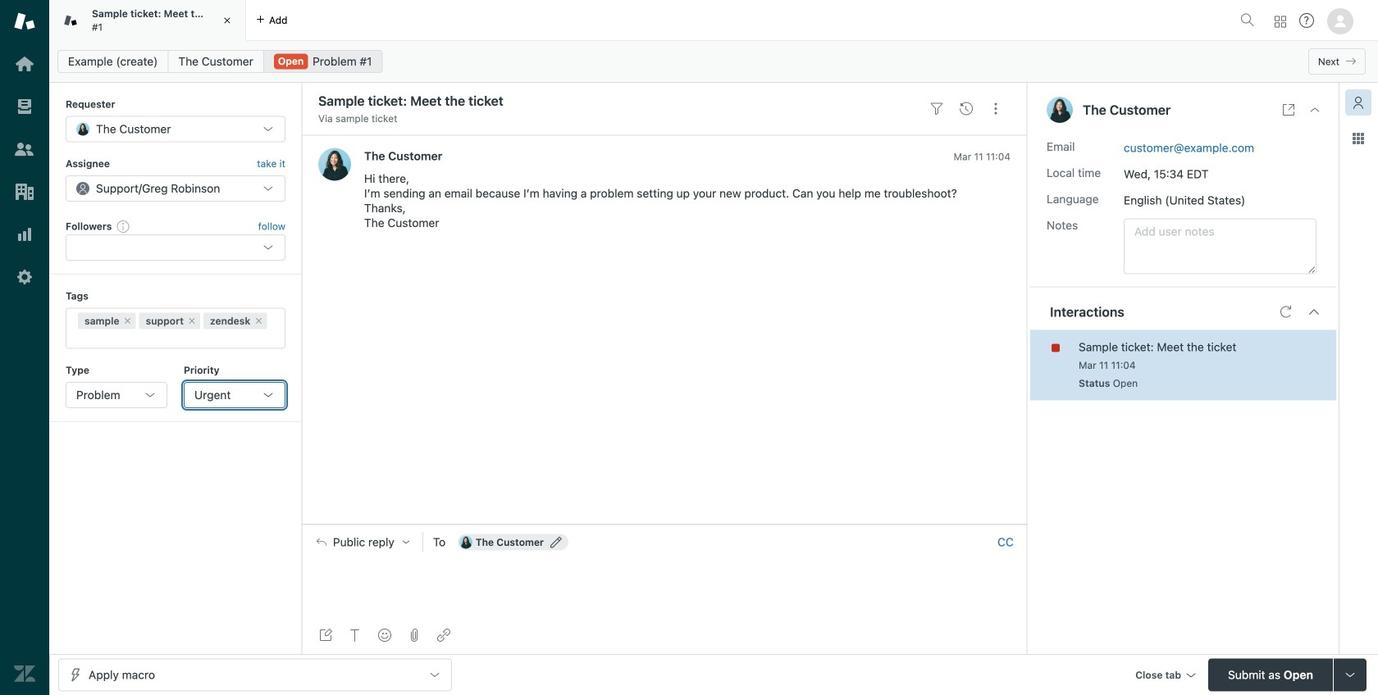 Task type: vqa. For each thing, say whether or not it's contained in the screenshot.
FILTER icon
yes



Task type: describe. For each thing, give the bounding box(es) containing it.
2 remove image from the left
[[187, 316, 197, 326]]

1 remove image from the left
[[123, 316, 133, 326]]

secondary element
[[49, 45, 1378, 78]]

get started image
[[14, 53, 35, 75]]

remove image
[[254, 316, 264, 326]]

add attachment image
[[408, 629, 421, 642]]

0 vertical spatial mar 11 11:04 text field
[[954, 151, 1011, 162]]

draft mode image
[[319, 629, 332, 642]]

view more details image
[[1282, 103, 1296, 117]]

reporting image
[[14, 224, 35, 245]]

add link (cmd k) image
[[437, 629, 450, 642]]

edit user image
[[551, 537, 562, 549]]

customers image
[[14, 139, 35, 160]]

displays possible ticket submission types image
[[1344, 669, 1357, 682]]

ticket actions image
[[989, 102, 1003, 115]]

apps image
[[1352, 132, 1365, 145]]

filter image
[[930, 102, 944, 115]]

events image
[[960, 102, 973, 115]]

get help image
[[1300, 13, 1314, 28]]

admin image
[[14, 267, 35, 288]]

info on adding followers image
[[117, 220, 130, 233]]

tabs tab list
[[49, 0, 1234, 41]]



Task type: locate. For each thing, give the bounding box(es) containing it.
Subject field
[[315, 91, 919, 111]]

tab
[[49, 0, 246, 41]]

customer context image
[[1352, 96, 1365, 109]]

avatar image
[[318, 148, 351, 181]]

0 horizontal spatial remove image
[[123, 316, 133, 326]]

organizations image
[[14, 181, 35, 203]]

0 horizontal spatial close image
[[219, 12, 235, 29]]

zendesk products image
[[1275, 16, 1286, 27]]

1 horizontal spatial mar 11 11:04 text field
[[1079, 360, 1136, 371]]

hide composer image
[[658, 518, 671, 531]]

0 horizontal spatial mar 11 11:04 text field
[[954, 151, 1011, 162]]

insert emojis image
[[378, 629, 391, 642]]

0 vertical spatial close image
[[219, 12, 235, 29]]

zendesk image
[[14, 664, 35, 685]]

1 horizontal spatial close image
[[1309, 103, 1322, 117]]

Add user notes text field
[[1124, 219, 1317, 274]]

1 vertical spatial close image
[[1309, 103, 1322, 117]]

user image
[[1047, 97, 1073, 123]]

remove image
[[123, 316, 133, 326], [187, 316, 197, 326]]

1 horizontal spatial remove image
[[187, 316, 197, 326]]

close image inside tabs tab list
[[219, 12, 235, 29]]

zendesk support image
[[14, 11, 35, 32]]

customer@example.com image
[[459, 536, 472, 549]]

1 vertical spatial mar 11 11:04 text field
[[1079, 360, 1136, 371]]

views image
[[14, 96, 35, 117]]

Mar 11 11:04 text field
[[954, 151, 1011, 162], [1079, 360, 1136, 371]]

format text image
[[349, 629, 362, 642]]

main element
[[0, 0, 49, 696]]

close image
[[219, 12, 235, 29], [1309, 103, 1322, 117]]



